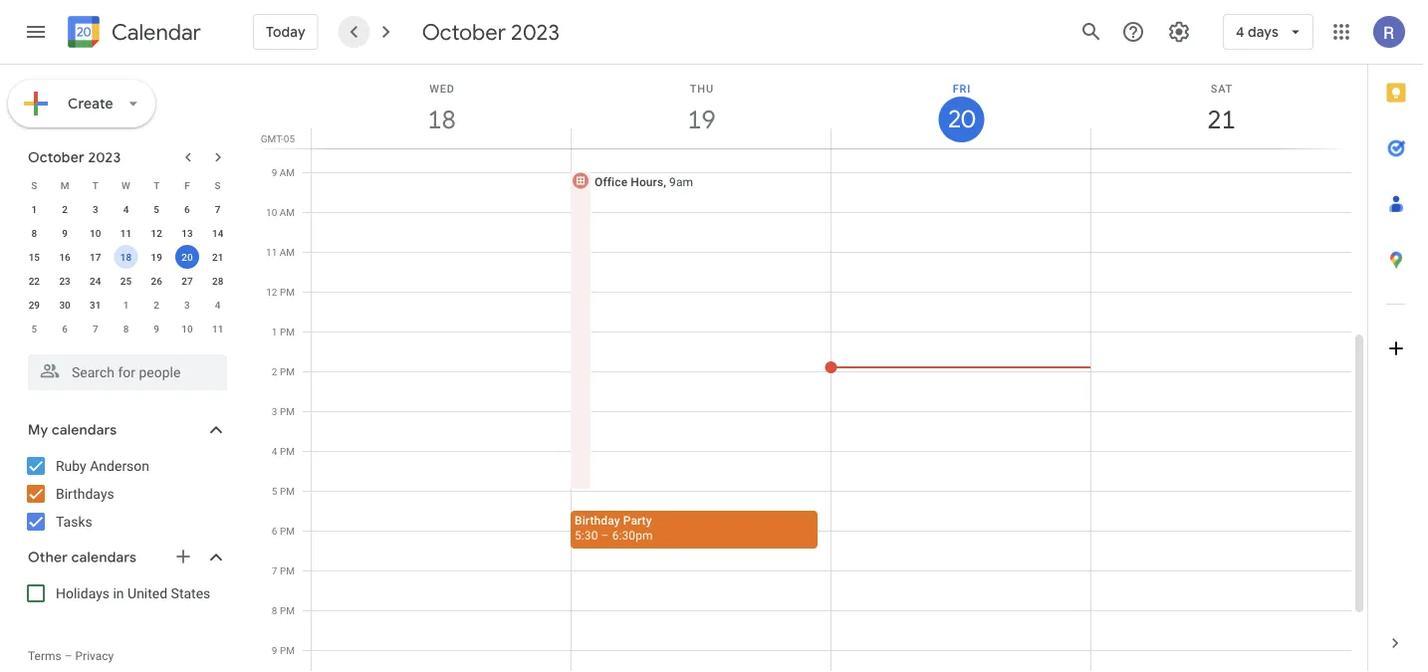 Task type: locate. For each thing, give the bounding box(es) containing it.
15
[[29, 251, 40, 263]]

other calendars
[[28, 549, 137, 567]]

2 for 2 pm
[[272, 366, 277, 377]]

2 inside november 2 element
[[154, 299, 159, 311]]

pm down 8 pm
[[280, 644, 295, 656]]

states
[[171, 585, 210, 602]]

9 down 8 pm
[[272, 644, 277, 656]]

0 vertical spatial 20
[[947, 104, 974, 135]]

0 vertical spatial 11
[[120, 227, 132, 239]]

2 horizontal spatial 10
[[266, 206, 277, 218]]

wed
[[429, 82, 455, 95]]

– right terms
[[64, 649, 72, 663]]

4 up 11 element on the left
[[123, 203, 129, 215]]

0 horizontal spatial 8
[[31, 227, 37, 239]]

10 pm from the top
[[280, 644, 295, 656]]

0 vertical spatial 6
[[184, 203, 190, 215]]

3 up '4 pm'
[[272, 405, 277, 417]]

2 pm from the top
[[280, 326, 295, 338]]

19
[[686, 103, 715, 136], [151, 251, 162, 263]]

7 row from the top
[[19, 317, 233, 341]]

1 horizontal spatial october 2023
[[422, 18, 560, 46]]

1 am from the top
[[280, 166, 295, 178]]

1 vertical spatial 1
[[123, 299, 129, 311]]

november 7 element
[[83, 317, 107, 341]]

12 down "11 am"
[[266, 286, 277, 298]]

6 inside grid
[[272, 525, 277, 537]]

0 vertical spatial 12
[[151, 227, 162, 239]]

11
[[120, 227, 132, 239], [266, 246, 277, 258], [212, 323, 223, 335]]

pm for 6 pm
[[280, 525, 295, 537]]

– down birthday
[[601, 528, 609, 542]]

4 for november 4 element on the top left
[[215, 299, 221, 311]]

5 inside grid
[[272, 485, 277, 497]]

sat 21
[[1206, 82, 1235, 136]]

1 horizontal spatial 1
[[123, 299, 129, 311]]

office hours , 9am
[[595, 175, 693, 189]]

2 vertical spatial 6
[[272, 525, 277, 537]]

13 element
[[175, 221, 199, 245]]

pm up '7 pm'
[[280, 525, 295, 537]]

0 vertical spatial 2
[[62, 203, 68, 215]]

5 pm from the top
[[280, 445, 295, 457]]

8 inside grid
[[272, 605, 277, 617]]

1 horizontal spatial 18
[[426, 103, 455, 136]]

11 for 11 element on the left
[[120, 227, 132, 239]]

11 down 10 am
[[266, 246, 277, 258]]

0 horizontal spatial 10
[[90, 227, 101, 239]]

1 horizontal spatial 3
[[184, 299, 190, 311]]

13
[[181, 227, 193, 239]]

1 down 12 pm
[[272, 326, 277, 338]]

0 horizontal spatial 1
[[31, 203, 37, 215]]

0 vertical spatial 2023
[[511, 18, 560, 46]]

6 up the 13 element
[[184, 203, 190, 215]]

t
[[92, 179, 98, 191], [154, 179, 160, 191]]

0 vertical spatial 21
[[1206, 103, 1235, 136]]

8 up 9 pm
[[272, 605, 277, 617]]

2 up 3 pm
[[272, 366, 277, 377]]

7 up 8 pm
[[272, 565, 277, 577]]

20 down 13
[[181, 251, 193, 263]]

pm for 9 pm
[[280, 644, 295, 656]]

10 inside november 10 element
[[181, 323, 193, 335]]

row containing 1
[[19, 197, 233, 221]]

am for 10 am
[[280, 206, 295, 218]]

october 2023
[[422, 18, 560, 46], [28, 148, 121, 166]]

2 horizontal spatial 11
[[266, 246, 277, 258]]

2 vertical spatial 5
[[272, 485, 277, 497]]

calendars for my calendars
[[52, 421, 117, 439]]

2 t from the left
[[154, 179, 160, 191]]

ruby
[[56, 458, 86, 474]]

18 link
[[419, 97, 465, 142]]

3 up 10 element
[[93, 203, 98, 215]]

– inside 'birthday party 5:30 – 6:30pm'
[[601, 528, 609, 542]]

9 for 9 pm
[[272, 644, 277, 656]]

0 vertical spatial 3
[[93, 203, 98, 215]]

0 vertical spatial 5
[[154, 203, 159, 215]]

gmt-05
[[261, 132, 295, 144]]

4
[[1236, 23, 1245, 41], [123, 203, 129, 215], [215, 299, 221, 311], [272, 445, 277, 457]]

1 vertical spatial 8
[[123, 323, 129, 335]]

calendar heading
[[108, 18, 201, 46]]

11 for 11 am
[[266, 246, 277, 258]]

october up wed
[[422, 18, 506, 46]]

2 horizontal spatial 1
[[272, 326, 277, 338]]

10 for november 10 element
[[181, 323, 193, 335]]

calendars up ruby
[[52, 421, 117, 439]]

4 pm from the top
[[280, 405, 295, 417]]

29 element
[[22, 293, 46, 317]]

am up 12 pm
[[280, 246, 295, 258]]

8 pm
[[272, 605, 295, 617]]

21 down 'sat'
[[1206, 103, 1235, 136]]

12 for 12
[[151, 227, 162, 239]]

6 row from the top
[[19, 293, 233, 317]]

1
[[31, 203, 37, 215], [123, 299, 129, 311], [272, 326, 277, 338]]

pm up 2 pm
[[280, 326, 295, 338]]

1 vertical spatial 19
[[151, 251, 162, 263]]

0 horizontal spatial 7
[[93, 323, 98, 335]]

row
[[19, 173, 233, 197], [19, 197, 233, 221], [19, 221, 233, 245], [19, 245, 233, 269], [19, 269, 233, 293], [19, 293, 233, 317], [19, 317, 233, 341]]

7 for november 7 element
[[93, 323, 98, 335]]

1 vertical spatial 12
[[266, 286, 277, 298]]

calendars up in
[[71, 549, 137, 567]]

11 down november 4 element on the top left
[[212, 323, 223, 335]]

1 horizontal spatial 2
[[154, 299, 159, 311]]

4 up 'november 11' element
[[215, 299, 221, 311]]

calendar element
[[64, 12, 201, 56]]

october
[[422, 18, 506, 46], [28, 148, 85, 166]]

4 pm
[[272, 445, 295, 457]]

october up m
[[28, 148, 85, 166]]

1 vertical spatial am
[[280, 206, 295, 218]]

0 vertical spatial 19
[[686, 103, 715, 136]]

calendars inside 'dropdown button'
[[52, 421, 117, 439]]

5 down '4 pm'
[[272, 485, 277, 497]]

0 vertical spatial october 2023
[[422, 18, 560, 46]]

1 horizontal spatial 8
[[123, 323, 129, 335]]

1 vertical spatial 3
[[184, 299, 190, 311]]

pm up '4 pm'
[[280, 405, 295, 417]]

9 down november 2 element
[[154, 323, 159, 335]]

6 pm from the top
[[280, 485, 295, 497]]

terms – privacy
[[28, 649, 114, 663]]

8 up the 15 element at the left top of page
[[31, 227, 37, 239]]

20
[[947, 104, 974, 135], [181, 251, 193, 263]]

3 for 3 pm
[[272, 405, 277, 417]]

0 horizontal spatial t
[[92, 179, 98, 191]]

0 horizontal spatial s
[[31, 179, 37, 191]]

1 vertical spatial 21
[[212, 251, 223, 263]]

1 horizontal spatial 7
[[215, 203, 221, 215]]

0 vertical spatial am
[[280, 166, 295, 178]]

0 horizontal spatial october 2023
[[28, 148, 121, 166]]

t right m
[[92, 179, 98, 191]]

1 vertical spatial 2023
[[88, 148, 121, 166]]

am
[[280, 166, 295, 178], [280, 206, 295, 218], [280, 246, 295, 258]]

1 horizontal spatial october
[[422, 18, 506, 46]]

0 horizontal spatial 11
[[120, 227, 132, 239]]

1 vertical spatial 7
[[93, 323, 98, 335]]

0 vertical spatial 18
[[426, 103, 455, 136]]

pm for 3 pm
[[280, 405, 295, 417]]

5 down 29 element
[[31, 323, 37, 335]]

7 pm from the top
[[280, 525, 295, 537]]

10 inside grid
[[266, 206, 277, 218]]

1 horizontal spatial 11
[[212, 323, 223, 335]]

am for 11 am
[[280, 246, 295, 258]]

24 element
[[83, 269, 107, 293]]

november 8 element
[[114, 317, 138, 341]]

settings menu image
[[1167, 20, 1191, 44]]

18 down wed
[[426, 103, 455, 136]]

tasks
[[56, 513, 92, 530]]

2023
[[511, 18, 560, 46], [88, 148, 121, 166]]

4 left days
[[1236, 23, 1245, 41]]

7 pm
[[272, 565, 295, 577]]

1 vertical spatial 11
[[266, 246, 277, 258]]

0 vertical spatial –
[[601, 528, 609, 542]]

21
[[1206, 103, 1235, 136], [212, 251, 223, 263]]

19 down the thu
[[686, 103, 715, 136]]

1 horizontal spatial 2023
[[511, 18, 560, 46]]

2 s from the left
[[215, 179, 221, 191]]

10 down november 3 element
[[181, 323, 193, 335]]

None search field
[[0, 347, 247, 390]]

today
[[266, 23, 305, 41]]

2 vertical spatial 11
[[212, 323, 223, 335]]

11 am
[[266, 246, 295, 258]]

1 horizontal spatial 10
[[181, 323, 193, 335]]

6 up '7 pm'
[[272, 525, 277, 537]]

27
[[181, 275, 193, 287]]

8
[[31, 227, 37, 239], [123, 323, 129, 335], [272, 605, 277, 617]]

1 horizontal spatial 20
[[947, 104, 974, 135]]

7 down the 31 element
[[93, 323, 98, 335]]

2
[[62, 203, 68, 215], [154, 299, 159, 311], [272, 366, 277, 377]]

am down 9 am
[[280, 206, 295, 218]]

25
[[120, 275, 132, 287]]

19 element
[[145, 245, 169, 269]]

pm
[[280, 286, 295, 298], [280, 326, 295, 338], [280, 366, 295, 377], [280, 405, 295, 417], [280, 445, 295, 457], [280, 485, 295, 497], [280, 525, 295, 537], [280, 565, 295, 577], [280, 605, 295, 617], [280, 644, 295, 656]]

1 vertical spatial 6
[[62, 323, 68, 335]]

9 down the gmt-
[[272, 166, 277, 178]]

1 horizontal spatial 21
[[1206, 103, 1235, 136]]

pm up 9 pm
[[280, 605, 295, 617]]

1 horizontal spatial t
[[154, 179, 160, 191]]

21 inside 'row'
[[212, 251, 223, 263]]

s right f
[[215, 179, 221, 191]]

4 row from the top
[[19, 245, 233, 269]]

5 for "november 5" element
[[31, 323, 37, 335]]

thu 19
[[686, 82, 715, 136]]

18
[[426, 103, 455, 136], [120, 251, 132, 263]]

2 vertical spatial am
[[280, 246, 295, 258]]

8 pm from the top
[[280, 565, 295, 577]]

row group
[[19, 197, 233, 341]]

2 am from the top
[[280, 206, 295, 218]]

calendars
[[52, 421, 117, 439], [71, 549, 137, 567]]

20 down fri
[[947, 104, 974, 135]]

19 up 26
[[151, 251, 162, 263]]

12 inside grid
[[266, 286, 277, 298]]

20 link
[[939, 97, 985, 142]]

1 row from the top
[[19, 173, 233, 197]]

0 horizontal spatial 2023
[[88, 148, 121, 166]]

1 pm from the top
[[280, 286, 295, 298]]

1 horizontal spatial 5
[[154, 203, 159, 215]]

1 horizontal spatial s
[[215, 179, 221, 191]]

1 vertical spatial 2
[[154, 299, 159, 311]]

0 horizontal spatial 3
[[93, 203, 98, 215]]

3 down 27 element
[[184, 299, 190, 311]]

pm for 12 pm
[[280, 286, 295, 298]]

privacy
[[75, 649, 114, 663]]

21 column header
[[1091, 65, 1352, 148]]

october 2023 grid
[[19, 173, 233, 341]]

2 horizontal spatial 5
[[272, 485, 277, 497]]

7 inside grid
[[272, 565, 277, 577]]

10 for 10 am
[[266, 206, 277, 218]]

3
[[93, 203, 98, 215], [184, 299, 190, 311], [272, 405, 277, 417]]

19 inside october 2023 grid
[[151, 251, 162, 263]]

4 inside popup button
[[1236, 23, 1245, 41]]

gmt-
[[261, 132, 284, 144]]

0 horizontal spatial 18
[[120, 251, 132, 263]]

2 horizontal spatial 6
[[272, 525, 277, 537]]

november 11 element
[[206, 317, 230, 341]]

0 vertical spatial 10
[[266, 206, 277, 218]]

1 vertical spatial 10
[[90, 227, 101, 239]]

2 vertical spatial 3
[[272, 405, 277, 417]]

2 vertical spatial 1
[[272, 326, 277, 338]]

18 inside wed 18
[[426, 103, 455, 136]]

pm for 4 pm
[[280, 445, 295, 457]]

3 row from the top
[[19, 221, 233, 245]]

6:30pm
[[612, 528, 653, 542]]

1 vertical spatial –
[[64, 649, 72, 663]]

2 down m
[[62, 203, 68, 215]]

1 inside grid
[[272, 326, 277, 338]]

grid
[[255, 65, 1368, 671]]

5 row from the top
[[19, 269, 233, 293]]

pm up 1 pm at the left of page
[[280, 286, 295, 298]]

9 for 9 am
[[272, 166, 277, 178]]

2 vertical spatial 2
[[272, 366, 277, 377]]

1 for november 1 element
[[123, 299, 129, 311]]

9 pm from the top
[[280, 605, 295, 617]]

row containing 29
[[19, 293, 233, 317]]

pm up 5 pm
[[280, 445, 295, 457]]

8 down november 1 element
[[123, 323, 129, 335]]

31 element
[[83, 293, 107, 317]]

12 up '19' element
[[151, 227, 162, 239]]

3 am from the top
[[280, 246, 295, 258]]

anderson
[[90, 458, 149, 474]]

10 inside 10 element
[[90, 227, 101, 239]]

3 pm from the top
[[280, 366, 295, 377]]

1 up november 8 element
[[123, 299, 129, 311]]

1 s from the left
[[31, 179, 37, 191]]

0 vertical spatial october
[[422, 18, 506, 46]]

4 inside grid
[[272, 445, 277, 457]]

0 horizontal spatial 21
[[212, 251, 223, 263]]

18 cell
[[111, 245, 141, 269]]

17
[[90, 251, 101, 263]]

pm for 2 pm
[[280, 366, 295, 377]]

other calendars button
[[4, 542, 247, 574]]

pm up 8 pm
[[280, 565, 295, 577]]

18 up 25
[[120, 251, 132, 263]]

1 horizontal spatial 12
[[266, 286, 277, 298]]

10 up "11 am"
[[266, 206, 277, 218]]

10 up 17
[[90, 227, 101, 239]]

1 horizontal spatial 19
[[686, 103, 715, 136]]

1 up the 15 element at the left top of page
[[31, 203, 37, 215]]

1 vertical spatial 5
[[31, 323, 37, 335]]

1 vertical spatial 20
[[181, 251, 193, 263]]

11 for 'november 11' element
[[212, 323, 223, 335]]

10 for 10 element
[[90, 227, 101, 239]]

11 element
[[114, 221, 138, 245]]

5 up 12 element
[[154, 203, 159, 215]]

17 element
[[83, 245, 107, 269]]

october 2023 up m
[[28, 148, 121, 166]]

,
[[664, 175, 666, 189]]

privacy link
[[75, 649, 114, 663]]

holidays
[[56, 585, 110, 602]]

s left m
[[31, 179, 37, 191]]

0 horizontal spatial 12
[[151, 227, 162, 239]]

2 row from the top
[[19, 197, 233, 221]]

1 horizontal spatial –
[[601, 528, 609, 542]]

23
[[59, 275, 70, 287]]

0 horizontal spatial 6
[[62, 323, 68, 335]]

main drawer image
[[24, 20, 48, 44]]

0 vertical spatial 8
[[31, 227, 37, 239]]

2 vertical spatial 7
[[272, 565, 277, 577]]

1 vertical spatial october
[[28, 148, 85, 166]]

november 6 element
[[53, 317, 77, 341]]

tab list
[[1369, 65, 1423, 616]]

1 vertical spatial calendars
[[71, 549, 137, 567]]

21 down 14
[[212, 251, 223, 263]]

2 vertical spatial 10
[[181, 323, 193, 335]]

3 pm
[[272, 405, 295, 417]]

2 horizontal spatial 8
[[272, 605, 277, 617]]

2 horizontal spatial 7
[[272, 565, 277, 577]]

5 for 5 pm
[[272, 485, 277, 497]]

4 for 4 pm
[[272, 445, 277, 457]]

0 vertical spatial calendars
[[52, 421, 117, 439]]

w
[[122, 179, 130, 191]]

10
[[266, 206, 277, 218], [90, 227, 101, 239], [181, 323, 193, 335]]

11 up 18 element
[[120, 227, 132, 239]]

6 down 30 element at the top
[[62, 323, 68, 335]]

12 inside 'row'
[[151, 227, 162, 239]]

1 vertical spatial 18
[[120, 251, 132, 263]]

28
[[212, 275, 223, 287]]

2 horizontal spatial 2
[[272, 366, 277, 377]]

hours
[[631, 175, 664, 189]]

0 horizontal spatial 5
[[31, 323, 37, 335]]

s
[[31, 179, 37, 191], [215, 179, 221, 191]]

calendars for other calendars
[[71, 549, 137, 567]]

2 inside grid
[[272, 366, 277, 377]]

2 up november 9 element
[[154, 299, 159, 311]]

11 inside grid
[[266, 246, 277, 258]]

2 horizontal spatial 3
[[272, 405, 277, 417]]

0 horizontal spatial 19
[[151, 251, 162, 263]]

calendars inside dropdown button
[[71, 549, 137, 567]]

14
[[212, 227, 223, 239]]

1 vertical spatial october 2023
[[28, 148, 121, 166]]

15 element
[[22, 245, 46, 269]]

12
[[151, 227, 162, 239], [266, 286, 277, 298]]

30 element
[[53, 293, 77, 317]]

4 up 5 pm
[[272, 445, 277, 457]]

9
[[272, 166, 277, 178], [62, 227, 68, 239], [154, 323, 159, 335], [272, 644, 277, 656]]

november 3 element
[[175, 293, 199, 317]]

pm up 3 pm
[[280, 366, 295, 377]]

0 horizontal spatial 20
[[181, 251, 193, 263]]

5
[[154, 203, 159, 215], [31, 323, 37, 335], [272, 485, 277, 497]]

am down 05
[[280, 166, 295, 178]]

t left f
[[154, 179, 160, 191]]

7 up 14 element
[[215, 203, 221, 215]]

october 2023 up wed
[[422, 18, 560, 46]]

pm down '4 pm'
[[280, 485, 295, 497]]

6 pm
[[272, 525, 295, 537]]

2 vertical spatial 8
[[272, 605, 277, 617]]



Task type: vqa. For each thing, say whether or not it's contained in the screenshot.
the Copy code related to Embed code
no



Task type: describe. For each thing, give the bounding box(es) containing it.
0 vertical spatial 1
[[31, 203, 37, 215]]

pm for 8 pm
[[280, 605, 295, 617]]

november 4 element
[[206, 293, 230, 317]]

6 for november 6 element
[[62, 323, 68, 335]]

2 for november 2 element
[[154, 299, 159, 311]]

25 element
[[114, 269, 138, 293]]

12 for 12 pm
[[266, 286, 277, 298]]

days
[[1248, 23, 1279, 41]]

5:30
[[575, 528, 598, 542]]

november 5 element
[[22, 317, 46, 341]]

19 link
[[679, 97, 725, 142]]

terms link
[[28, 649, 61, 663]]

1 for 1 pm
[[272, 326, 277, 338]]

9 pm
[[272, 644, 295, 656]]

add other calendars image
[[173, 547, 193, 567]]

4 days button
[[1223, 8, 1314, 56]]

today button
[[253, 8, 318, 56]]

20 inside 20 "column header"
[[947, 104, 974, 135]]

12 pm
[[266, 286, 295, 298]]

november 9 element
[[145, 317, 169, 341]]

9 am
[[272, 166, 295, 178]]

party
[[623, 513, 652, 527]]

my calendars list
[[4, 450, 247, 538]]

terms
[[28, 649, 61, 663]]

18 element
[[114, 245, 138, 269]]

grid containing 18
[[255, 65, 1368, 671]]

20 cell
[[172, 245, 202, 269]]

1 t from the left
[[92, 179, 98, 191]]

2 pm
[[272, 366, 295, 377]]

united
[[128, 585, 167, 602]]

november 2 element
[[145, 293, 169, 317]]

21 element
[[206, 245, 230, 269]]

calendar
[[112, 18, 201, 46]]

0 vertical spatial 7
[[215, 203, 221, 215]]

1 pm
[[272, 326, 295, 338]]

28 element
[[206, 269, 230, 293]]

22 element
[[22, 269, 46, 293]]

19 inside column header
[[686, 103, 715, 136]]

pm for 5 pm
[[280, 485, 295, 497]]

my
[[28, 421, 48, 439]]

10 am
[[266, 206, 295, 218]]

fri 20
[[947, 82, 974, 135]]

18 column header
[[311, 65, 572, 148]]

9 up 16 element on the top left
[[62, 227, 68, 239]]

ruby anderson
[[56, 458, 149, 474]]

20 column header
[[831, 65, 1092, 148]]

23 element
[[53, 269, 77, 293]]

row containing 8
[[19, 221, 233, 245]]

Search for people text field
[[40, 355, 215, 390]]

f
[[184, 179, 190, 191]]

4 for 4 days
[[1236, 23, 1245, 41]]

my calendars button
[[4, 414, 247, 446]]

pm for 7 pm
[[280, 565, 295, 577]]

21 inside column header
[[1206, 103, 1235, 136]]

am for 9 am
[[280, 166, 295, 178]]

12 element
[[145, 221, 169, 245]]

holidays in united states
[[56, 585, 210, 602]]

16 element
[[53, 245, 77, 269]]

5 pm
[[272, 485, 295, 497]]

4 days
[[1236, 23, 1279, 41]]

14 element
[[206, 221, 230, 245]]

sat
[[1211, 82, 1233, 95]]

6 for 6 pm
[[272, 525, 277, 537]]

8 for november 8 element
[[123, 323, 129, 335]]

21 link
[[1199, 97, 1245, 142]]

my calendars
[[28, 421, 117, 439]]

20, today element
[[175, 245, 199, 269]]

row containing 5
[[19, 317, 233, 341]]

29
[[29, 299, 40, 311]]

20 inside 20, today element
[[181, 251, 193, 263]]

8 for 8 pm
[[272, 605, 277, 617]]

9am
[[669, 175, 693, 189]]

november 1 element
[[114, 293, 138, 317]]

19 column header
[[571, 65, 832, 148]]

november 10 element
[[175, 317, 199, 341]]

22
[[29, 275, 40, 287]]

row containing s
[[19, 173, 233, 197]]

m
[[60, 179, 69, 191]]

pm for 1 pm
[[280, 326, 295, 338]]

birthdays
[[56, 486, 114, 502]]

fri
[[953, 82, 971, 95]]

1 horizontal spatial 6
[[184, 203, 190, 215]]

18 inside cell
[[120, 251, 132, 263]]

create button
[[8, 80, 155, 127]]

26
[[151, 275, 162, 287]]

row group containing 1
[[19, 197, 233, 341]]

row containing 15
[[19, 245, 233, 269]]

27 element
[[175, 269, 199, 293]]

office
[[595, 175, 628, 189]]

3 for november 3 element
[[184, 299, 190, 311]]

24
[[90, 275, 101, 287]]

in
[[113, 585, 124, 602]]

9 for november 9 element
[[154, 323, 159, 335]]

row containing 22
[[19, 269, 233, 293]]

create
[[68, 95, 113, 113]]

10 element
[[83, 221, 107, 245]]

7 for 7 pm
[[272, 565, 277, 577]]

wed 18
[[426, 82, 455, 136]]

other
[[28, 549, 68, 567]]

26 element
[[145, 269, 169, 293]]

thu
[[690, 82, 714, 95]]

05
[[284, 132, 295, 144]]

birthday party 5:30 – 6:30pm
[[575, 513, 653, 542]]

0 horizontal spatial –
[[64, 649, 72, 663]]

0 horizontal spatial 2
[[62, 203, 68, 215]]

30
[[59, 299, 70, 311]]

16
[[59, 251, 70, 263]]

birthday
[[575, 513, 620, 527]]

31
[[90, 299, 101, 311]]

0 horizontal spatial october
[[28, 148, 85, 166]]



